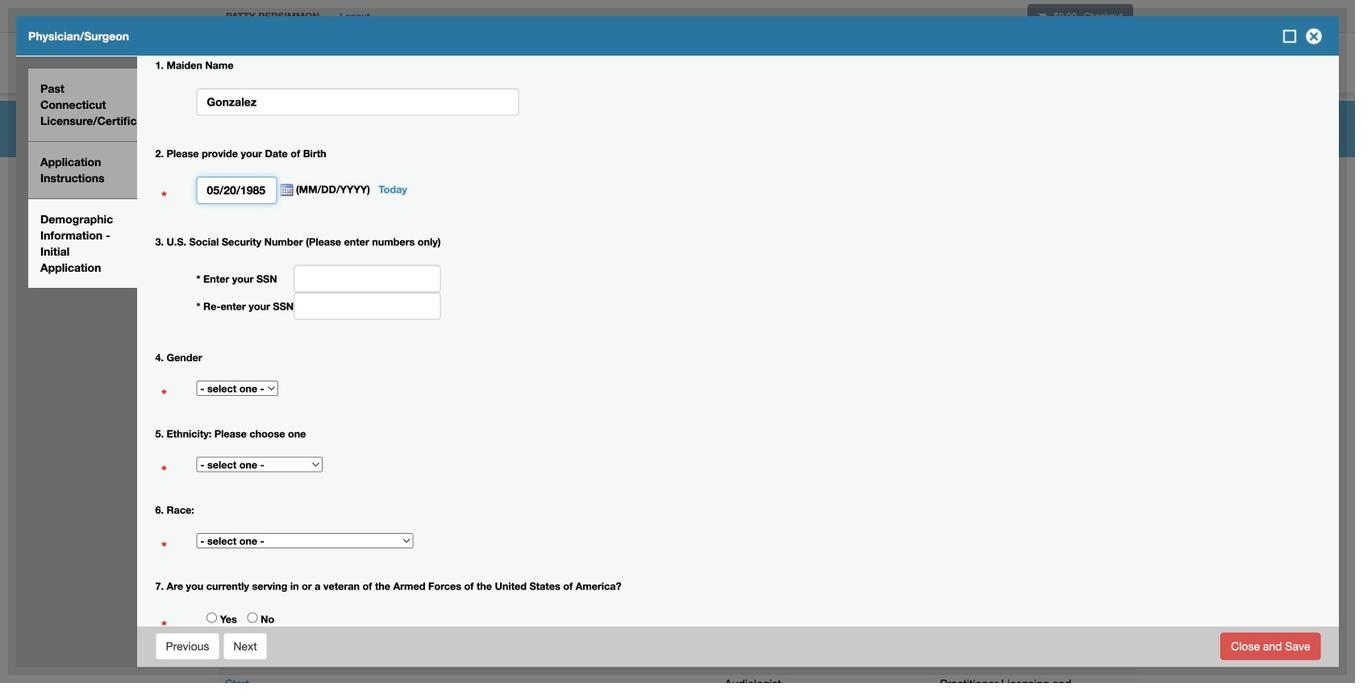 Task type: describe. For each thing, give the bounding box(es) containing it.
<b><center>state of connecticut<br>
 online elicense website</center></b> image
[[218, 36, 411, 63]]

maximize/minimize image
[[1282, 28, 1298, 44]]



Task type: vqa. For each thing, say whether or not it's contained in the screenshot.
the <b><center>State of Connecticut<br>
 Online eLicense Website</center></b> Image
yes



Task type: locate. For each thing, give the bounding box(es) containing it.
None text field
[[196, 88, 519, 116]]

None image field
[[277, 184, 293, 197]]

None password field
[[294, 265, 441, 292], [294, 292, 441, 320], [294, 265, 441, 292], [294, 292, 441, 320]]

close window image
[[1301, 23, 1327, 49]]

None button
[[155, 633, 220, 660], [223, 633, 268, 660], [1221, 633, 1321, 660], [155, 633, 220, 660], [223, 633, 268, 660], [1221, 633, 1321, 660]]

None radio
[[207, 613, 217, 623], [247, 613, 258, 623], [207, 613, 217, 623], [247, 613, 258, 623]]

None text field
[[196, 177, 277, 204]]



